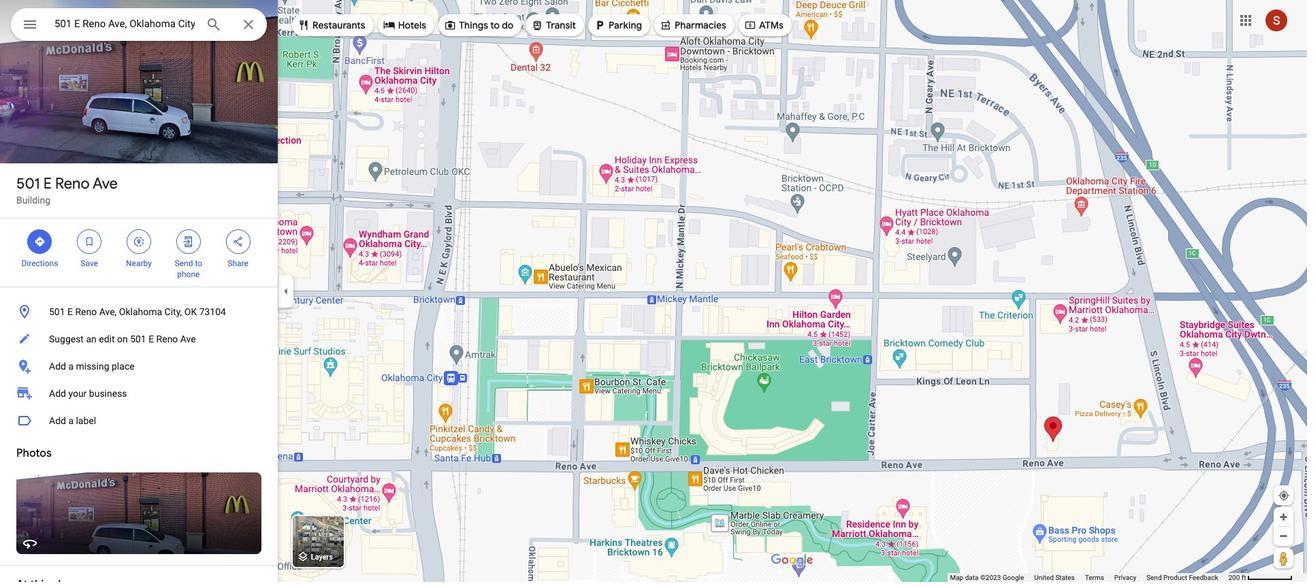 Task type: vqa. For each thing, say whether or not it's contained in the screenshot.
label "a"
yes



Task type: locate. For each thing, give the bounding box(es) containing it.
501 e reno ave, oklahoma city, ok 73104 button
[[0, 298, 278, 325]]

1 horizontal spatial 501
[[49, 306, 65, 317]]

a left missing
[[68, 361, 74, 372]]

0 vertical spatial ave
[[93, 174, 118, 193]]

1 vertical spatial add
[[49, 388, 66, 399]]

0 horizontal spatial e
[[43, 174, 52, 193]]

a
[[68, 361, 74, 372], [68, 415, 74, 426]]

pharmacies
[[675, 19, 727, 31]]

share
[[228, 259, 248, 268]]

0 vertical spatial add
[[49, 361, 66, 372]]

e right on
[[149, 334, 154, 345]]

e up building
[[43, 174, 52, 193]]

1 vertical spatial 501
[[49, 306, 65, 317]]

0 horizontal spatial to
[[195, 259, 202, 268]]

directions
[[21, 259, 58, 268]]

reno
[[55, 174, 90, 193], [75, 306, 97, 317], [156, 334, 178, 345]]

photos
[[16, 447, 52, 460]]

add your business
[[49, 388, 127, 399]]

1 horizontal spatial ave
[[180, 334, 196, 345]]

google maps element
[[0, 0, 1307, 582]]

atms
[[759, 19, 784, 31]]

0 vertical spatial to
[[490, 19, 500, 31]]

1 vertical spatial reno
[[75, 306, 97, 317]]

3 add from the top
[[49, 415, 66, 426]]

a inside button
[[68, 415, 74, 426]]

show street view coverage image
[[1274, 548, 1294, 569]]


[[22, 15, 38, 34]]


[[594, 18, 606, 33]]

footer inside the google maps element
[[950, 573, 1229, 582]]

501 up building
[[16, 174, 40, 193]]

501
[[16, 174, 40, 193], [49, 306, 65, 317], [130, 334, 146, 345]]

add down the suggest
[[49, 361, 66, 372]]

1 add from the top
[[49, 361, 66, 372]]

2 horizontal spatial e
[[149, 334, 154, 345]]

privacy button
[[1115, 573, 1137, 582]]


[[298, 18, 310, 33]]

e inside button
[[67, 306, 73, 317]]

do
[[502, 19, 514, 31]]

none field inside '501 e reno ave, oklahoma city, ok 73102' field
[[54, 16, 195, 32]]

501 right on
[[130, 334, 146, 345]]

reno down city,
[[156, 334, 178, 345]]

2 vertical spatial add
[[49, 415, 66, 426]]

add for add a label
[[49, 415, 66, 426]]

united
[[1035, 574, 1054, 582]]

1 horizontal spatial send
[[1147, 574, 1162, 582]]

google
[[1003, 574, 1024, 582]]

label
[[76, 415, 96, 426]]

edit
[[99, 334, 115, 345]]

2 vertical spatial 501
[[130, 334, 146, 345]]

add a label
[[49, 415, 96, 426]]

to
[[490, 19, 500, 31], [195, 259, 202, 268]]


[[444, 18, 456, 33]]

200
[[1229, 574, 1240, 582]]

add left label
[[49, 415, 66, 426]]

terms button
[[1085, 573, 1104, 582]]

1 vertical spatial e
[[67, 306, 73, 317]]

an
[[86, 334, 97, 345]]

501 inside 501 e reno ave building
[[16, 174, 40, 193]]

ave down ok
[[180, 334, 196, 345]]

0 vertical spatial e
[[43, 174, 52, 193]]

add inside button
[[49, 361, 66, 372]]

to up phone
[[195, 259, 202, 268]]

send product feedback button
[[1147, 573, 1219, 582]]


[[232, 234, 244, 249]]

501 inside button
[[130, 334, 146, 345]]

footer containing map data ©2023 google
[[950, 573, 1229, 582]]

None field
[[54, 16, 195, 32]]

reno inside 501 e reno ave building
[[55, 174, 90, 193]]

transit
[[546, 19, 576, 31]]

product
[[1164, 574, 1188, 582]]

send inside send to phone
[[175, 259, 193, 268]]

add left your
[[49, 388, 66, 399]]

e up the suggest
[[67, 306, 73, 317]]

1 vertical spatial send
[[1147, 574, 1162, 582]]

send inside button
[[1147, 574, 1162, 582]]

200 ft
[[1229, 574, 1246, 582]]

a left label
[[68, 415, 74, 426]]

 atms
[[744, 18, 784, 33]]

0 vertical spatial send
[[175, 259, 193, 268]]

ok
[[184, 306, 197, 317]]

1 horizontal spatial to
[[490, 19, 500, 31]]

to inside ' things to do'
[[490, 19, 500, 31]]

2 a from the top
[[68, 415, 74, 426]]

501 up the suggest
[[49, 306, 65, 317]]

ave,
[[99, 306, 117, 317]]

501 E Reno Ave, Oklahoma City, OK 73102 field
[[11, 8, 267, 41]]

reno up 
[[55, 174, 90, 193]]

0 vertical spatial 501
[[16, 174, 40, 193]]

reno inside button
[[75, 306, 97, 317]]

collapse side panel image
[[279, 284, 293, 299]]

a inside button
[[68, 361, 74, 372]]

layers
[[311, 553, 333, 562]]

reno for ave
[[55, 174, 90, 193]]

1 a from the top
[[68, 361, 74, 372]]

1 vertical spatial ave
[[180, 334, 196, 345]]

1 vertical spatial a
[[68, 415, 74, 426]]

0 horizontal spatial ave
[[93, 174, 118, 193]]

501 inside button
[[49, 306, 65, 317]]

add a label button
[[0, 407, 278, 434]]

e
[[43, 174, 52, 193], [67, 306, 73, 317], [149, 334, 154, 345]]

map data ©2023 google
[[950, 574, 1024, 582]]

send up phone
[[175, 259, 193, 268]]

privacy
[[1115, 574, 1137, 582]]

2 vertical spatial reno
[[156, 334, 178, 345]]

501 for ave,
[[49, 306, 65, 317]]

0 vertical spatial a
[[68, 361, 74, 372]]

reno inside button
[[156, 334, 178, 345]]

your
[[68, 388, 87, 399]]


[[133, 234, 145, 249]]

2 add from the top
[[49, 388, 66, 399]]

google account: sheryl atherton  
(sheryl.atherton@adept.ai) image
[[1266, 9, 1288, 31]]

e inside button
[[149, 334, 154, 345]]


[[83, 234, 95, 249]]

oklahoma
[[119, 306, 162, 317]]

reno for ave,
[[75, 306, 97, 317]]

e inside 501 e reno ave building
[[43, 174, 52, 193]]

united states
[[1035, 574, 1075, 582]]

add
[[49, 361, 66, 372], [49, 388, 66, 399], [49, 415, 66, 426]]

0 horizontal spatial send
[[175, 259, 193, 268]]

2 horizontal spatial 501
[[130, 334, 146, 345]]

1 vertical spatial to
[[195, 259, 202, 268]]

to left do
[[490, 19, 500, 31]]

footer
[[950, 573, 1229, 582]]

 things to do
[[444, 18, 514, 33]]

city,
[[165, 306, 182, 317]]

ave
[[93, 174, 118, 193], [180, 334, 196, 345]]


[[182, 234, 195, 249]]

send
[[175, 259, 193, 268], [1147, 574, 1162, 582]]

ave inside button
[[180, 334, 196, 345]]

 button
[[11, 8, 49, 44]]

terms
[[1085, 574, 1104, 582]]

add inside button
[[49, 415, 66, 426]]

ave up 
[[93, 174, 118, 193]]

reno left ave,
[[75, 306, 97, 317]]

add for add a missing place
[[49, 361, 66, 372]]

0 horizontal spatial 501
[[16, 174, 40, 193]]

73104
[[199, 306, 226, 317]]

send left "product"
[[1147, 574, 1162, 582]]

1 horizontal spatial e
[[67, 306, 73, 317]]

0 vertical spatial reno
[[55, 174, 90, 193]]

send product feedback
[[1147, 574, 1219, 582]]

add your business link
[[0, 380, 278, 407]]

zoom in image
[[1279, 512, 1289, 522]]

2 vertical spatial e
[[149, 334, 154, 345]]



Task type: describe. For each thing, give the bounding box(es) containing it.

[[34, 234, 46, 249]]

200 ft button
[[1229, 574, 1293, 582]]

 restaurants
[[298, 18, 365, 33]]


[[744, 18, 756, 33]]

save
[[81, 259, 98, 268]]

data
[[965, 574, 979, 582]]


[[383, 18, 395, 33]]

 search field
[[11, 8, 267, 44]]

missing
[[76, 361, 109, 372]]

nearby
[[126, 259, 152, 268]]

business
[[89, 388, 127, 399]]


[[531, 18, 544, 33]]

a for label
[[68, 415, 74, 426]]

501 for ave
[[16, 174, 40, 193]]

ave inside 501 e reno ave building
[[93, 174, 118, 193]]

suggest an edit on 501 e reno ave button
[[0, 325, 278, 353]]

phone
[[177, 270, 200, 279]]

 pharmacies
[[660, 18, 727, 33]]

add a missing place
[[49, 361, 135, 372]]

things
[[459, 19, 488, 31]]

united states button
[[1035, 573, 1075, 582]]

501 e reno ave, oklahoma city, ok 73104
[[49, 306, 226, 317]]

 parking
[[594, 18, 642, 33]]

send to phone
[[175, 259, 202, 279]]

ft
[[1242, 574, 1246, 582]]

 hotels
[[383, 18, 426, 33]]

map
[[950, 574, 964, 582]]

e for ave
[[43, 174, 52, 193]]

e for ave,
[[67, 306, 73, 317]]

zoom out image
[[1279, 531, 1289, 541]]

a for missing
[[68, 361, 74, 372]]

place
[[112, 361, 135, 372]]

on
[[117, 334, 128, 345]]

suggest an edit on 501 e reno ave
[[49, 334, 196, 345]]

hotels
[[398, 19, 426, 31]]

 transit
[[531, 18, 576, 33]]

parking
[[609, 19, 642, 31]]

states
[[1056, 574, 1075, 582]]

©2023
[[981, 574, 1001, 582]]

501 e reno ave main content
[[0, 0, 278, 582]]

restaurants
[[313, 19, 365, 31]]

building
[[16, 195, 50, 206]]

501 e reno ave building
[[16, 174, 118, 206]]


[[660, 18, 672, 33]]

show your location image
[[1278, 490, 1290, 502]]

feedback
[[1189, 574, 1219, 582]]

to inside send to phone
[[195, 259, 202, 268]]

send for send to phone
[[175, 259, 193, 268]]

actions for 501 e reno ave region
[[0, 219, 278, 287]]

send for send product feedback
[[1147, 574, 1162, 582]]

suggest
[[49, 334, 84, 345]]

add a missing place button
[[0, 353, 278, 380]]

add for add your business
[[49, 388, 66, 399]]



